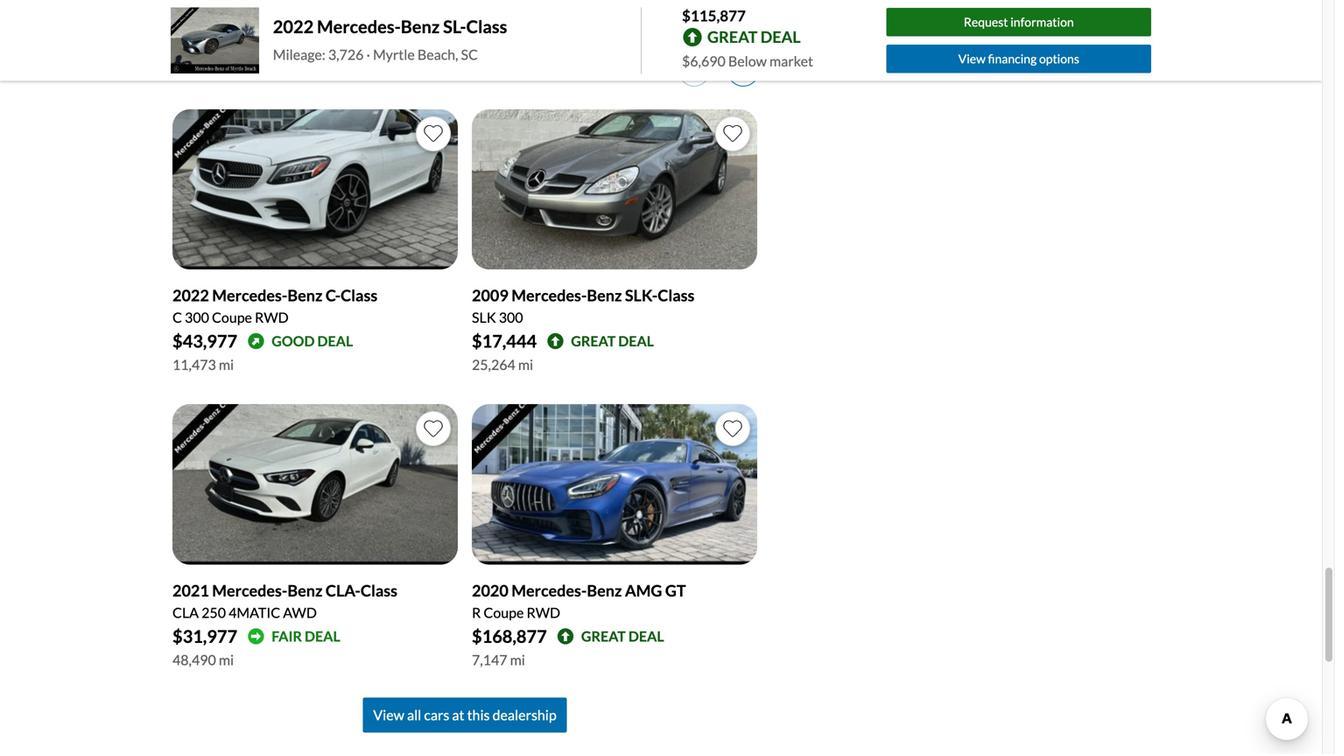 Task type: locate. For each thing, give the bounding box(es) containing it.
class for c-
[[341, 286, 378, 305]]

mercedes- inside 2022 mercedes-benz c-class c 300 coupe rwd
[[212, 286, 288, 305]]

mercedes- up 4matic on the left bottom
[[212, 581, 288, 601]]

below
[[728, 53, 767, 70]]

benz inside 2022 mercedes-benz c-class c 300 coupe rwd
[[287, 286, 323, 305]]

coupe up good deal image
[[212, 309, 252, 326]]

sc
[[461, 46, 478, 63]]

class inside the 2022 mercedes-benz sl-class mileage: 3,726 · myrtle beach, sc
[[466, 16, 507, 37]]

great deal down amg
[[581, 628, 664, 645]]

rwd up good deal image
[[255, 309, 289, 326]]

view financing options
[[958, 51, 1079, 66]]

great for $168,877
[[581, 628, 626, 645]]

class
[[466, 16, 507, 37], [341, 286, 378, 305], [658, 286, 695, 305], [361, 581, 397, 601]]

mercedes- up the ·
[[317, 16, 401, 37]]

1 vertical spatial view
[[373, 707, 404, 724]]

benz inside 2009 mercedes-benz slk-class slk 300
[[587, 286, 622, 305]]

300
[[185, 309, 209, 326], [499, 309, 523, 326]]

coupe inside 2022 mercedes-benz c-class c 300 coupe rwd
[[212, 309, 252, 326]]

mercedes-
[[317, 16, 401, 37], [212, 286, 288, 305], [512, 286, 587, 305], [212, 581, 288, 601], [512, 581, 587, 601]]

awd
[[283, 605, 317, 622]]

2022
[[273, 16, 314, 37], [172, 286, 209, 305]]

cla
[[172, 605, 199, 622]]

2022 up c
[[172, 286, 209, 305]]

this
[[349, 58, 381, 80], [467, 707, 490, 724]]

benz left amg
[[587, 581, 622, 601]]

great deal image for $17,444
[[547, 333, 564, 350]]

1 vertical spatial great deal image
[[557, 629, 574, 645]]

rwd inside 2020 mercedes-benz amg gt r coupe rwd
[[527, 605, 560, 622]]

deal down awd
[[305, 628, 340, 645]]

request information button
[[887, 8, 1151, 37]]

great for $17,444
[[571, 333, 616, 350]]

11,473 mi
[[172, 357, 234, 374]]

great deal image for $168,877
[[557, 629, 574, 645]]

2022 inside 2022 mercedes-benz c-class c 300 coupe rwd
[[172, 286, 209, 305]]

great deal
[[707, 27, 801, 47]]

2 300 from the left
[[499, 309, 523, 326]]

mileage:
[[273, 46, 326, 63]]

mercedes- inside 2020 mercedes-benz amg gt r coupe rwd
[[512, 581, 587, 601]]

class inside 2009 mercedes-benz slk-class slk 300
[[658, 286, 695, 305]]

1 vertical spatial coupe
[[484, 605, 524, 622]]

deal right good
[[317, 333, 353, 350]]

coupe
[[212, 309, 252, 326], [484, 605, 524, 622]]

300 for $17,444
[[499, 309, 523, 326]]

3,726
[[328, 46, 364, 63]]

class inside 2021 mercedes-benz cla-class cla 250 4matic awd
[[361, 581, 397, 601]]

mi for $43,977
[[219, 357, 234, 374]]

300 right c
[[185, 309, 209, 326]]

0 vertical spatial 2022
[[273, 16, 314, 37]]

mercedes- right the 2009
[[512, 286, 587, 305]]

beach,
[[417, 46, 458, 63]]

mi down $17,444 on the top of the page
[[518, 357, 533, 374]]

2022 mercedes-benz c-class c 300 coupe rwd
[[172, 286, 378, 326]]

fair
[[272, 628, 302, 645]]

1 horizontal spatial view
[[958, 51, 986, 66]]

0 horizontal spatial coupe
[[212, 309, 252, 326]]

deal down amg
[[629, 628, 664, 645]]

request
[[964, 15, 1008, 30]]

25,264
[[472, 357, 516, 374]]

deal for $17,444
[[618, 333, 654, 350]]

this right from
[[349, 58, 381, 80]]

benz up beach,
[[401, 16, 440, 37]]

$31,977
[[172, 627, 237, 648]]

0 vertical spatial this
[[349, 58, 381, 80]]

great down 2009 mercedes-benz slk-class slk 300
[[571, 333, 616, 350]]

benz
[[401, 16, 440, 37], [287, 286, 323, 305], [587, 286, 622, 305], [287, 581, 323, 601], [587, 581, 622, 601]]

dealership
[[493, 707, 557, 724]]

1 300 from the left
[[185, 309, 209, 326]]

rwd up $168,877
[[527, 605, 560, 622]]

mercedes- up good deal image
[[212, 286, 288, 305]]

1 vertical spatial great
[[581, 628, 626, 645]]

250
[[202, 605, 226, 622]]

1 vertical spatial rwd
[[527, 605, 560, 622]]

0 vertical spatial great deal
[[571, 333, 654, 350]]

scroll right image
[[741, 63, 749, 78]]

benz left c-
[[287, 286, 323, 305]]

mercedes- right 2020
[[512, 581, 587, 601]]

benz for c-
[[287, 286, 323, 305]]

mi down $31,977 in the bottom left of the page
[[219, 652, 234, 669]]

2022 inside the 2022 mercedes-benz sl-class mileage: 3,726 · myrtle beach, sc
[[273, 16, 314, 37]]

great deal image down 2009 mercedes-benz slk-class slk 300
[[547, 333, 564, 350]]

view inside 'view all cars at this dealership' link
[[373, 707, 404, 724]]

financing
[[988, 51, 1037, 66]]

view down request
[[958, 51, 986, 66]]

0 horizontal spatial this
[[349, 58, 381, 80]]

1 horizontal spatial rwd
[[527, 605, 560, 622]]

great deal image
[[547, 333, 564, 350], [557, 629, 574, 645]]

300 up $17,444 on the top of the page
[[499, 309, 523, 326]]

0 horizontal spatial 2022
[[172, 286, 209, 305]]

1 horizontal spatial coupe
[[484, 605, 524, 622]]

2022 up mileage:
[[273, 16, 314, 37]]

great deal down 2009 mercedes-benz slk-class slk 300
[[571, 333, 654, 350]]

1 horizontal spatial 300
[[499, 309, 523, 326]]

deal down slk-
[[618, 333, 654, 350]]

mercedes- inside the 2022 mercedes-benz sl-class mileage: 3,726 · myrtle beach, sc
[[317, 16, 401, 37]]

0 vertical spatial great
[[571, 333, 616, 350]]

great deal for $17,444
[[571, 333, 654, 350]]

$6,690
[[682, 53, 726, 70]]

rwd
[[255, 309, 289, 326], [527, 605, 560, 622]]

recommended
[[171, 58, 300, 80]]

1 vertical spatial this
[[467, 707, 490, 724]]

2022 for sl-
[[273, 16, 314, 37]]

rwd inside 2022 mercedes-benz c-class c 300 coupe rwd
[[255, 309, 289, 326]]

view inside view financing options button
[[958, 51, 986, 66]]

1 vertical spatial great deal
[[581, 628, 664, 645]]

mercedes- inside 2009 mercedes-benz slk-class slk 300
[[512, 286, 587, 305]]

1 vertical spatial 2022
[[172, 286, 209, 305]]

great deal
[[571, 333, 654, 350], [581, 628, 664, 645]]

0 vertical spatial view
[[958, 51, 986, 66]]

mercedes- inside 2021 mercedes-benz cla-class cla 250 4matic awd
[[212, 581, 288, 601]]

view
[[958, 51, 986, 66], [373, 707, 404, 724]]

0 vertical spatial coupe
[[212, 309, 252, 326]]

from
[[303, 58, 345, 80]]

300 inside 2009 mercedes-benz slk-class slk 300
[[499, 309, 523, 326]]

great
[[571, 333, 616, 350], [581, 628, 626, 645]]

$6,690 below market
[[682, 53, 813, 70]]

fair deal
[[272, 628, 340, 645]]

1 horizontal spatial 2022
[[273, 16, 314, 37]]

300 inside 2022 mercedes-benz c-class c 300 coupe rwd
[[185, 309, 209, 326]]

class inside 2022 mercedes-benz c-class c 300 coupe rwd
[[341, 286, 378, 305]]

benz up awd
[[287, 581, 323, 601]]

mi down $168,877
[[510, 652, 525, 669]]

great down 2020 mercedes-benz amg gt r coupe rwd
[[581, 628, 626, 645]]

benz inside 2020 mercedes-benz amg gt r coupe rwd
[[587, 581, 622, 601]]

this right at
[[467, 707, 490, 724]]

good deal
[[272, 333, 353, 350]]

dealer
[[385, 58, 439, 80]]

4matic
[[229, 605, 280, 622]]

2022 mercedes-benz sl-class image
[[171, 7, 259, 74]]

0 horizontal spatial view
[[373, 707, 404, 724]]

coupe up $168,877
[[484, 605, 524, 622]]

1 horizontal spatial this
[[467, 707, 490, 724]]

0 horizontal spatial rwd
[[255, 309, 289, 326]]

benz inside the 2022 mercedes-benz sl-class mileage: 3,726 · myrtle beach, sc
[[401, 16, 440, 37]]

all
[[407, 707, 421, 724]]

view left the all
[[373, 707, 404, 724]]

class for sl-
[[466, 16, 507, 37]]

mi down $43,977
[[219, 357, 234, 374]]

benz inside 2021 mercedes-benz cla-class cla 250 4matic awd
[[287, 581, 323, 601]]

deal for $43,977
[[317, 333, 353, 350]]

2022 mercedes-benz sl-class mileage: 3,726 · myrtle beach, sc
[[273, 16, 507, 63]]

0 vertical spatial great deal image
[[547, 333, 564, 350]]

benz left slk-
[[587, 286, 622, 305]]

0 vertical spatial rwd
[[255, 309, 289, 326]]

c-
[[326, 286, 341, 305]]

mercedes- for amg
[[512, 581, 587, 601]]

view all cars at this dealership
[[373, 707, 557, 724]]

great deal image down 2020 mercedes-benz amg gt r coupe rwd
[[557, 629, 574, 645]]

mi
[[219, 357, 234, 374], [518, 357, 533, 374], [219, 652, 234, 669], [510, 652, 525, 669]]

deal
[[317, 333, 353, 350], [618, 333, 654, 350], [305, 628, 340, 645], [629, 628, 664, 645]]

mi for $17,444
[[518, 357, 533, 374]]

class for slk-
[[658, 286, 695, 305]]

7,147 mi
[[472, 652, 525, 669]]

0 horizontal spatial 300
[[185, 309, 209, 326]]

mercedes- for slk-
[[512, 286, 587, 305]]



Task type: vqa. For each thing, say whether or not it's contained in the screenshot.
'(720)'
no



Task type: describe. For each thing, give the bounding box(es) containing it.
benz for sl-
[[401, 16, 440, 37]]

deal
[[761, 27, 801, 47]]

2022 mercedes-benz c-class image
[[172, 109, 458, 270]]

7,147
[[472, 652, 507, 669]]

fair deal image
[[248, 629, 265, 645]]

view for view all cars at this dealership
[[373, 707, 404, 724]]

2020 mercedes-benz amg gt image
[[472, 405, 757, 565]]

300 for $43,977
[[185, 309, 209, 326]]

view all cars at this dealership link
[[363, 698, 567, 733]]

gt
[[665, 581, 686, 601]]

2020 mercedes-benz amg gt r coupe rwd
[[472, 581, 686, 622]]

r
[[472, 605, 481, 622]]

good deal image
[[248, 333, 265, 350]]

deal for $31,977
[[305, 628, 340, 645]]

·
[[366, 46, 370, 63]]

market
[[770, 53, 813, 70]]

cars
[[424, 707, 449, 724]]

2021
[[172, 581, 209, 601]]

$43,977
[[172, 331, 237, 352]]

$17,444
[[472, 331, 537, 352]]

scroll left image
[[689, 63, 697, 78]]

request information
[[964, 15, 1074, 30]]

48,490
[[172, 652, 216, 669]]

coupe inside 2020 mercedes-benz amg gt r coupe rwd
[[484, 605, 524, 622]]

good
[[272, 333, 315, 350]]

2021 mercedes-benz cla-class image
[[172, 405, 458, 565]]

25,264 mi
[[472, 357, 533, 374]]

recommended from this dealer
[[171, 58, 439, 80]]

myrtle
[[373, 46, 415, 63]]

mercedes- for c-
[[212, 286, 288, 305]]

slk-
[[625, 286, 658, 305]]

options
[[1039, 51, 1079, 66]]

view financing options button
[[887, 45, 1151, 73]]

cla-
[[326, 581, 361, 601]]

slk
[[472, 309, 496, 326]]

deal for $168,877
[[629, 628, 664, 645]]

11,473
[[172, 357, 216, 374]]

mercedes- for sl-
[[317, 16, 401, 37]]

benz for amg
[[587, 581, 622, 601]]

sl-
[[443, 16, 466, 37]]

great deal for $168,877
[[581, 628, 664, 645]]

benz for slk-
[[587, 286, 622, 305]]

mi for $168,877
[[510, 652, 525, 669]]

2022 for c-
[[172, 286, 209, 305]]

information
[[1011, 15, 1074, 30]]

2009
[[472, 286, 508, 305]]

view for view financing options
[[958, 51, 986, 66]]

48,490 mi
[[172, 652, 234, 669]]

at
[[452, 707, 464, 724]]

mi for $31,977
[[219, 652, 234, 669]]

benz for cla-
[[287, 581, 323, 601]]

2021 mercedes-benz cla-class cla 250 4matic awd
[[172, 581, 397, 622]]

great
[[707, 27, 758, 47]]

class for cla-
[[361, 581, 397, 601]]

mercedes- for cla-
[[212, 581, 288, 601]]

$115,877
[[682, 7, 746, 25]]

$168,877
[[472, 627, 547, 648]]

2009 mercedes-benz slk-class slk 300
[[472, 286, 695, 326]]

2020
[[472, 581, 508, 601]]

c
[[172, 309, 182, 326]]

amg
[[625, 581, 662, 601]]

2009 mercedes-benz slk-class image
[[472, 109, 757, 270]]



